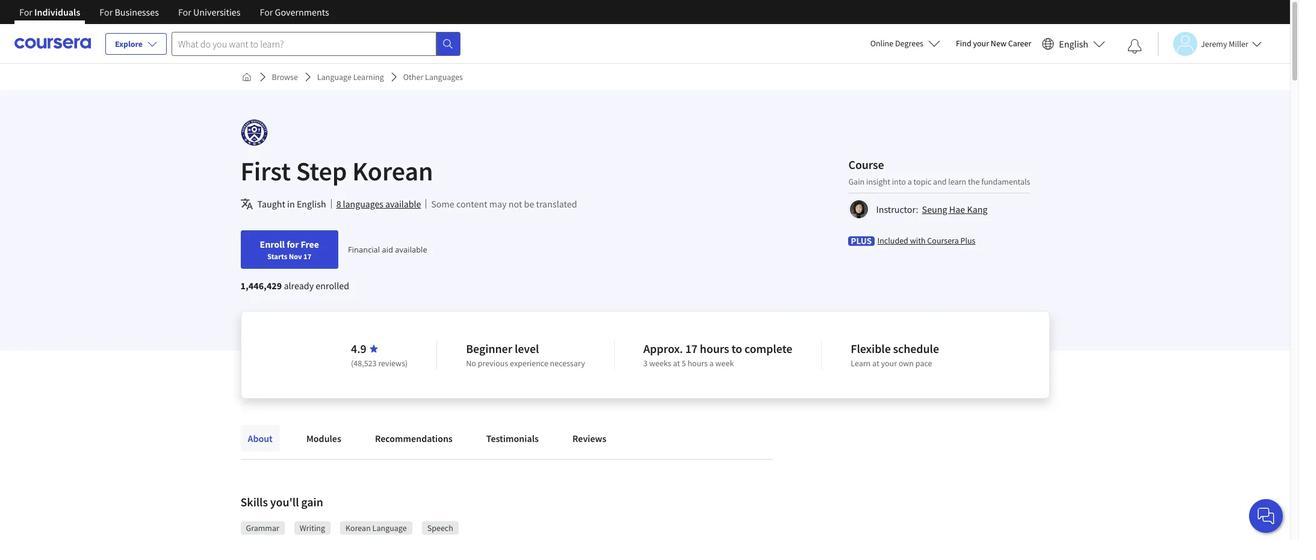 Task type: locate. For each thing, give the bounding box(es) containing it.
a right into
[[908, 176, 912, 187]]

0 horizontal spatial english
[[297, 198, 326, 210]]

korean
[[352, 155, 433, 188], [346, 523, 371, 534]]

for left individuals
[[19, 6, 32, 18]]

learning
[[353, 72, 384, 82]]

online degrees button
[[861, 30, 950, 57]]

beginner level no previous experience necessary
[[466, 341, 585, 369]]

for for individuals
[[19, 6, 32, 18]]

hours up week
[[700, 341, 729, 356]]

jeremy miller button
[[1158, 32, 1262, 56]]

coursera image
[[14, 34, 91, 53]]

1 vertical spatial your
[[881, 358, 897, 369]]

nov
[[289, 252, 302, 261]]

to
[[732, 341, 742, 356]]

be
[[524, 198, 534, 210]]

coursera plus image
[[848, 236, 875, 246]]

speech
[[427, 523, 453, 534]]

0 vertical spatial english
[[1059, 38, 1088, 50]]

What do you want to learn? text field
[[172, 32, 436, 56]]

universities
[[193, 6, 240, 18]]

3
[[643, 358, 648, 369]]

you'll
[[270, 495, 299, 510]]

1,446,429 already enrolled
[[240, 280, 349, 292]]

for governments
[[260, 6, 329, 18]]

5
[[682, 358, 686, 369]]

1 vertical spatial 17
[[685, 341, 697, 356]]

individuals
[[34, 6, 80, 18]]

language left learning
[[317, 72, 351, 82]]

1 horizontal spatial your
[[973, 38, 989, 49]]

your left own in the right bottom of the page
[[881, 358, 897, 369]]

show notifications image
[[1127, 39, 1142, 54]]

included with coursera plus link
[[877, 234, 975, 246]]

weeks
[[649, 358, 671, 369]]

0 horizontal spatial at
[[673, 358, 680, 369]]

for individuals
[[19, 6, 80, 18]]

language learning link
[[312, 66, 389, 88]]

some content may not be translated
[[431, 198, 577, 210]]

1 vertical spatial korean
[[346, 523, 371, 534]]

your right "find"
[[973, 38, 989, 49]]

jeremy miller
[[1201, 38, 1248, 49]]

for left the universities
[[178, 6, 191, 18]]

korean right writing
[[346, 523, 371, 534]]

own
[[899, 358, 914, 369]]

at inside flexible schedule learn at your own pace
[[872, 358, 879, 369]]

grammar
[[246, 523, 279, 534]]

no
[[466, 358, 476, 369]]

for left the businesses
[[100, 6, 113, 18]]

3 for from the left
[[178, 6, 191, 18]]

0 horizontal spatial a
[[709, 358, 714, 369]]

skills you'll gain
[[240, 495, 323, 510]]

languages
[[425, 72, 463, 82]]

home image
[[242, 72, 251, 82]]

2 at from the left
[[872, 358, 879, 369]]

gain
[[848, 176, 865, 187]]

insight
[[866, 176, 890, 187]]

2 for from the left
[[100, 6, 113, 18]]

17
[[303, 252, 311, 261], [685, 341, 697, 356]]

1 horizontal spatial a
[[908, 176, 912, 187]]

instructor:
[[876, 203, 918, 215]]

for for businesses
[[100, 6, 113, 18]]

None search field
[[172, 32, 461, 56]]

available for 8 languages available
[[385, 198, 421, 210]]

0 vertical spatial 17
[[303, 252, 311, 261]]

browse link
[[267, 66, 303, 88]]

find
[[956, 38, 971, 49]]

1 vertical spatial a
[[709, 358, 714, 369]]

1 for from the left
[[19, 6, 32, 18]]

1,446,429
[[240, 280, 282, 292]]

approx. 17 hours to complete 3 weeks at 5 hours a week
[[643, 341, 792, 369]]

online degrees
[[870, 38, 923, 49]]

translated
[[536, 198, 577, 210]]

included
[[877, 235, 908, 246]]

0 horizontal spatial your
[[881, 358, 897, 369]]

explore button
[[105, 33, 167, 55]]

language
[[317, 72, 351, 82], [372, 523, 407, 534]]

at
[[673, 358, 680, 369], [872, 358, 879, 369]]

english
[[1059, 38, 1088, 50], [297, 198, 326, 210]]

0 vertical spatial a
[[908, 176, 912, 187]]

experience
[[510, 358, 548, 369]]

testimonials
[[486, 433, 539, 445]]

1 horizontal spatial at
[[872, 358, 879, 369]]

1 vertical spatial hours
[[688, 358, 708, 369]]

0 vertical spatial language
[[317, 72, 351, 82]]

seung
[[922, 203, 947, 215]]

available inside button
[[385, 198, 421, 210]]

a inside 'course gain insight into a topic and learn the fundamentals'
[[908, 176, 912, 187]]

explore
[[115, 39, 143, 49]]

0 vertical spatial available
[[385, 198, 421, 210]]

online
[[870, 38, 893, 49]]

for left 'governments'
[[260, 6, 273, 18]]

a
[[908, 176, 912, 187], [709, 358, 714, 369]]

a left week
[[709, 358, 714, 369]]

financial aid available
[[348, 244, 427, 255]]

at left 5
[[673, 358, 680, 369]]

find your new career link
[[950, 36, 1037, 51]]

learn
[[851, 358, 871, 369]]

pace
[[915, 358, 932, 369]]

financial aid available button
[[348, 244, 427, 255]]

at right learn
[[872, 358, 879, 369]]

available right aid
[[395, 244, 427, 255]]

other
[[403, 72, 423, 82]]

4 for from the left
[[260, 6, 273, 18]]

language left speech
[[372, 523, 407, 534]]

about
[[248, 433, 273, 445]]

1 vertical spatial available
[[395, 244, 427, 255]]

1 horizontal spatial 17
[[685, 341, 697, 356]]

language inside "language learning" link
[[317, 72, 351, 82]]

available
[[385, 198, 421, 210], [395, 244, 427, 255]]

17 right nov
[[303, 252, 311, 261]]

8
[[336, 198, 341, 210]]

korean language
[[346, 523, 407, 534]]

1 at from the left
[[673, 358, 680, 369]]

plus
[[960, 235, 975, 246]]

for
[[19, 6, 32, 18], [100, 6, 113, 18], [178, 6, 191, 18], [260, 6, 273, 18]]

17 up 5
[[685, 341, 697, 356]]

english right in
[[297, 198, 326, 210]]

0 vertical spatial your
[[973, 38, 989, 49]]

0 horizontal spatial 17
[[303, 252, 311, 261]]

taught
[[257, 198, 285, 210]]

1 vertical spatial english
[[297, 198, 326, 210]]

for universities
[[178, 6, 240, 18]]

1 vertical spatial language
[[372, 523, 407, 534]]

english right career
[[1059, 38, 1088, 50]]

0 horizontal spatial language
[[317, 72, 351, 82]]

find your new career
[[956, 38, 1031, 49]]

available left some
[[385, 198, 421, 210]]

step
[[296, 155, 347, 188]]

level
[[515, 341, 539, 356]]

0 vertical spatial hours
[[700, 341, 729, 356]]

hours right 5
[[688, 358, 708, 369]]

yonsei university image
[[240, 119, 268, 146]]

1 horizontal spatial english
[[1059, 38, 1088, 50]]

(48,523 reviews)
[[351, 358, 408, 369]]

korean up 8 languages available button
[[352, 155, 433, 188]]

flexible schedule learn at your own pace
[[851, 341, 939, 369]]



Task type: describe. For each thing, give the bounding box(es) containing it.
0 vertical spatial korean
[[352, 155, 433, 188]]

topic
[[913, 176, 931, 187]]

beginner
[[466, 341, 512, 356]]

gain
[[301, 495, 323, 510]]

about link
[[240, 426, 280, 452]]

language learning
[[317, 72, 384, 82]]

testimonials link
[[479, 426, 546, 452]]

career
[[1008, 38, 1031, 49]]

other languages link
[[398, 66, 468, 88]]

course gain insight into a topic and learn the fundamentals
[[848, 157, 1030, 187]]

included with coursera plus
[[877, 235, 975, 246]]

approx.
[[643, 341, 683, 356]]

financial
[[348, 244, 380, 255]]

course
[[848, 157, 884, 172]]

week
[[715, 358, 734, 369]]

miller
[[1229, 38, 1248, 49]]

banner navigation
[[10, 0, 339, 33]]

already
[[284, 280, 314, 292]]

4.9
[[351, 341, 366, 356]]

taught in english
[[257, 198, 326, 210]]

the
[[968, 176, 980, 187]]

first step korean
[[240, 155, 433, 188]]

reviews)
[[378, 358, 408, 369]]

free
[[301, 238, 319, 250]]

for for universities
[[178, 6, 191, 18]]

skills
[[240, 495, 268, 510]]

chat with us image
[[1256, 507, 1276, 526]]

and
[[933, 176, 947, 187]]

complete
[[744, 341, 792, 356]]

17 inside enroll for free starts nov 17
[[303, 252, 311, 261]]

in
[[287, 198, 295, 210]]

modules link
[[299, 426, 348, 452]]

8 languages available
[[336, 198, 421, 210]]

schedule
[[893, 341, 939, 356]]

seung hae kang image
[[850, 200, 868, 218]]

writing
[[300, 523, 325, 534]]

fundamentals
[[981, 176, 1030, 187]]

available for financial aid available
[[395, 244, 427, 255]]

browse
[[272, 72, 298, 82]]

a inside the approx. 17 hours to complete 3 weeks at 5 hours a week
[[709, 358, 714, 369]]

kang
[[967, 203, 988, 215]]

(48,523
[[351, 358, 377, 369]]

reviews
[[572, 433, 606, 445]]

1 horizontal spatial language
[[372, 523, 407, 534]]

content
[[456, 198, 487, 210]]

may
[[489, 198, 507, 210]]

jeremy
[[1201, 38, 1227, 49]]

enrolled
[[316, 280, 349, 292]]

aid
[[382, 244, 393, 255]]

flexible
[[851, 341, 891, 356]]

english inside button
[[1059, 38, 1088, 50]]

instructor: seung hae kang
[[876, 203, 988, 215]]

for for governments
[[260, 6, 273, 18]]

modules
[[306, 433, 341, 445]]

for
[[287, 238, 299, 250]]

8 languages available button
[[336, 197, 421, 211]]

for businesses
[[100, 6, 159, 18]]

enroll for free starts nov 17
[[260, 238, 319, 261]]

reviews link
[[565, 426, 614, 452]]

seung hae kang link
[[922, 203, 988, 215]]

governments
[[275, 6, 329, 18]]

businesses
[[115, 6, 159, 18]]

at inside the approx. 17 hours to complete 3 weeks at 5 hours a week
[[673, 358, 680, 369]]

your inside flexible schedule learn at your own pace
[[881, 358, 897, 369]]

17 inside the approx. 17 hours to complete 3 weeks at 5 hours a week
[[685, 341, 697, 356]]

with
[[910, 235, 926, 246]]

some
[[431, 198, 454, 210]]

into
[[892, 176, 906, 187]]

recommendations
[[375, 433, 453, 445]]

learn
[[948, 176, 966, 187]]

necessary
[[550, 358, 585, 369]]

enroll
[[260, 238, 285, 250]]

previous
[[478, 358, 508, 369]]

hae
[[949, 203, 965, 215]]

languages
[[343, 198, 383, 210]]

not
[[509, 198, 522, 210]]

new
[[991, 38, 1006, 49]]



Task type: vqa. For each thing, say whether or not it's contained in the screenshot.
the Flexible
yes



